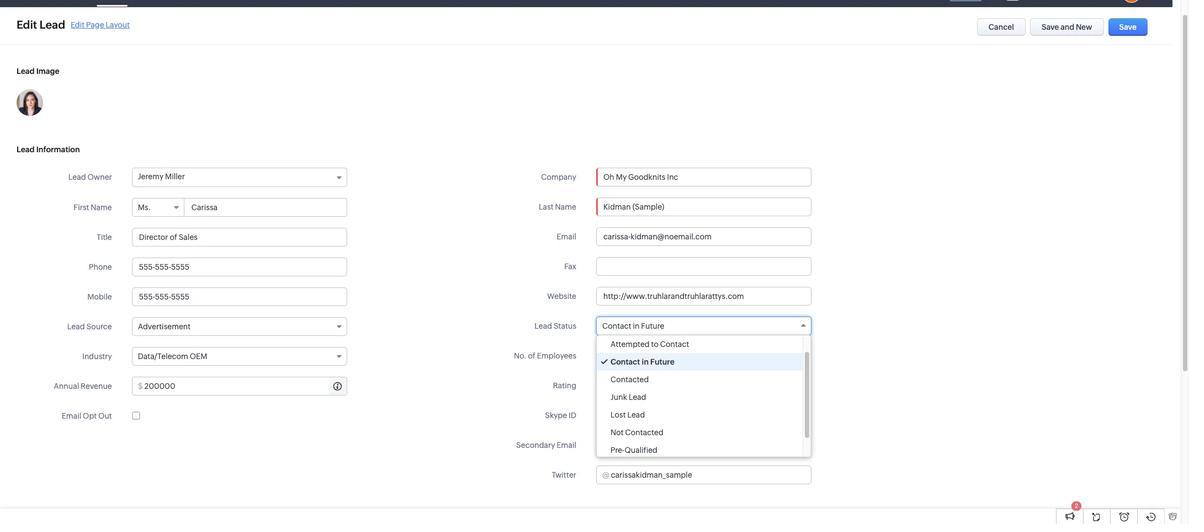 Task type: vqa. For each thing, say whether or not it's contained in the screenshot.
the topmost Contacted
yes



Task type: locate. For each thing, give the bounding box(es) containing it.
contact up attempted
[[602, 322, 632, 331]]

in inside option
[[642, 358, 649, 367]]

None text field
[[597, 168, 811, 186], [132, 228, 347, 247], [132, 258, 347, 277], [596, 287, 812, 306], [132, 288, 347, 306], [596, 347, 812, 366], [144, 378, 347, 395], [596, 406, 812, 425], [596, 436, 812, 455], [597, 168, 811, 186], [132, 228, 347, 247], [132, 258, 347, 277], [596, 287, 812, 306], [132, 288, 347, 306], [596, 347, 812, 366], [144, 378, 347, 395], [596, 406, 812, 425], [596, 436, 812, 455]]

0 vertical spatial contacted
[[611, 376, 649, 384]]

contacted inside option
[[625, 429, 664, 437]]

future
[[641, 322, 665, 331], [651, 358, 675, 367]]

1 vertical spatial contact in future
[[611, 358, 675, 367]]

attempted to contact option
[[597, 336, 803, 353]]

name right first
[[91, 203, 112, 212]]

future down to
[[651, 358, 675, 367]]

0 vertical spatial future
[[641, 322, 665, 331]]

0 vertical spatial contact in future
[[602, 322, 665, 331]]

0 horizontal spatial in
[[633, 322, 640, 331]]

contact right to
[[660, 340, 689, 349]]

in up attempted
[[633, 322, 640, 331]]

contact in future down attempted to contact
[[611, 358, 675, 367]]

1 vertical spatial future
[[651, 358, 675, 367]]

2 vertical spatial contact
[[611, 358, 640, 367]]

cancel
[[989, 23, 1014, 31]]

not contacted
[[611, 429, 664, 437]]

secondary
[[516, 441, 555, 450]]

ms.
[[138, 203, 151, 212]]

edit
[[17, 18, 37, 31], [71, 20, 85, 29]]

lead left status
[[535, 322, 552, 331]]

opt
[[83, 412, 97, 421]]

lead left the source at the bottom of page
[[67, 323, 85, 331]]

name right last
[[555, 203, 577, 212]]

lead
[[40, 18, 65, 31], [17, 67, 35, 76], [17, 145, 35, 154], [68, 173, 86, 182], [535, 322, 552, 331], [67, 323, 85, 331], [629, 393, 647, 402], [628, 411, 645, 420]]

image
[[36, 67, 59, 76]]

name for first name
[[91, 203, 112, 212]]

cancel button
[[977, 18, 1026, 36]]

contacted option
[[597, 371, 803, 389]]

0 vertical spatial contact
[[602, 322, 632, 331]]

owner
[[88, 173, 112, 182]]

and
[[1061, 23, 1075, 31]]

list box
[[597, 336, 811, 459]]

first
[[74, 203, 89, 212]]

id
[[569, 411, 577, 420]]

1 horizontal spatial name
[[555, 203, 577, 212]]

name for last name
[[555, 203, 577, 212]]

edit left page
[[71, 20, 85, 29]]

1 horizontal spatial in
[[642, 358, 649, 367]]

email up twitter
[[557, 441, 577, 450]]

Contact in Future field
[[596, 317, 812, 336]]

1 horizontal spatial save
[[1120, 23, 1137, 31]]

marketplace element
[[1072, 0, 1095, 7]]

phone
[[89, 263, 112, 272]]

edit inside edit lead edit page layout
[[71, 20, 85, 29]]

future up to
[[641, 322, 665, 331]]

None field
[[597, 168, 811, 186]]

save and new button
[[1030, 18, 1104, 36]]

1 horizontal spatial edit
[[71, 20, 85, 29]]

1 vertical spatial contacted
[[625, 429, 664, 437]]

last name
[[539, 203, 577, 212]]

contacted up junk lead
[[611, 376, 649, 384]]

setup element
[[1095, 0, 1117, 7]]

no. of employees
[[514, 352, 577, 361]]

1 save from the left
[[1042, 23, 1059, 31]]

profile image
[[1117, 0, 1148, 7]]

in down attempted to contact
[[642, 358, 649, 367]]

save and new
[[1042, 23, 1093, 31]]

pre-
[[611, 446, 625, 455]]

attempted
[[611, 340, 650, 349]]

save down profile image
[[1120, 23, 1137, 31]]

email left opt
[[62, 412, 81, 421]]

save for save
[[1120, 23, 1137, 31]]

1 vertical spatial contact
[[660, 340, 689, 349]]

lead left information
[[17, 145, 35, 154]]

pre-qualified
[[611, 446, 658, 455]]

contact in future up attempted
[[602, 322, 665, 331]]

qualified
[[625, 446, 658, 455]]

0 vertical spatial in
[[633, 322, 640, 331]]

email opt out
[[62, 412, 112, 421]]

0 horizontal spatial edit
[[17, 18, 37, 31]]

oem
[[190, 352, 207, 361]]

in
[[633, 322, 640, 331], [642, 358, 649, 367]]

contact
[[602, 322, 632, 331], [660, 340, 689, 349], [611, 358, 640, 367]]

source
[[86, 323, 112, 331]]

Ms. field
[[132, 199, 184, 216]]

lost
[[611, 411, 626, 420]]

0 horizontal spatial name
[[91, 203, 112, 212]]

1 vertical spatial email
[[62, 412, 81, 421]]

0 horizontal spatial save
[[1042, 23, 1059, 31]]

new
[[1076, 23, 1093, 31]]

contact in future option
[[597, 353, 803, 371]]

edit up lead image
[[17, 18, 37, 31]]

page
[[86, 20, 104, 29]]

2
[[1075, 503, 1079, 510]]

contact in future
[[602, 322, 665, 331], [611, 358, 675, 367]]

save left and
[[1042, 23, 1059, 31]]

2 save from the left
[[1120, 23, 1137, 31]]

email
[[557, 232, 577, 241], [62, 412, 81, 421], [557, 441, 577, 450]]

contact inside option
[[611, 358, 640, 367]]

contacted
[[611, 376, 649, 384], [625, 429, 664, 437]]

None text field
[[596, 198, 812, 216], [185, 199, 347, 216], [596, 228, 812, 246], [596, 257, 812, 276], [611, 467, 811, 484], [596, 198, 812, 216], [185, 199, 347, 216], [596, 228, 812, 246], [596, 257, 812, 276], [611, 467, 811, 484]]

annual
[[54, 382, 79, 391]]

of
[[528, 352, 536, 361]]

secondary email
[[516, 441, 577, 450]]

data/telecom
[[138, 352, 188, 361]]

status
[[554, 322, 577, 331]]

email up fax
[[557, 232, 577, 241]]

rating
[[553, 382, 577, 390]]

information
[[36, 145, 80, 154]]

pre-qualified option
[[597, 442, 803, 459]]

contact down attempted
[[611, 358, 640, 367]]

miller
[[165, 172, 185, 181]]

title
[[97, 233, 112, 242]]

1 vertical spatial in
[[642, 358, 649, 367]]

name
[[555, 203, 577, 212], [91, 203, 112, 212]]

lead up not contacted
[[628, 411, 645, 420]]

lead source
[[67, 323, 112, 331]]

0 vertical spatial email
[[557, 232, 577, 241]]

save
[[1042, 23, 1059, 31], [1120, 23, 1137, 31]]

contact in future inside field
[[602, 322, 665, 331]]

contacted inside option
[[611, 376, 649, 384]]

contacted up qualified
[[625, 429, 664, 437]]

lead left page
[[40, 18, 65, 31]]

last
[[539, 203, 554, 212]]



Task type: describe. For each thing, give the bounding box(es) containing it.
company
[[541, 173, 577, 182]]

annual revenue
[[54, 382, 112, 391]]

advertisement
[[138, 323, 191, 331]]

skype id
[[545, 411, 577, 420]]

employees
[[537, 352, 577, 361]]

jeremy miller
[[138, 172, 185, 181]]

image image
[[17, 89, 43, 116]]

2 vertical spatial email
[[557, 441, 577, 450]]

lead right junk
[[629, 393, 647, 402]]

industry
[[82, 352, 112, 361]]

revenue
[[81, 382, 112, 391]]

email for email
[[557, 232, 577, 241]]

twitter
[[552, 471, 577, 480]]

email for email opt out
[[62, 412, 81, 421]]

lead image
[[17, 67, 59, 76]]

lost lead
[[611, 411, 645, 420]]

skype
[[545, 411, 567, 420]]

junk lead
[[611, 393, 647, 402]]

future inside option
[[651, 358, 675, 367]]

list box containing attempted to contact
[[597, 336, 811, 459]]

junk
[[611, 393, 627, 402]]

$
[[138, 382, 143, 391]]

lead owner
[[68, 173, 112, 182]]

jeremy
[[138, 172, 164, 181]]

search element
[[1027, 0, 1049, 7]]

contact in future inside option
[[611, 358, 675, 367]]

create menu element
[[1000, 0, 1027, 7]]

not
[[611, 429, 624, 437]]

first name
[[74, 203, 112, 212]]

Advertisement field
[[132, 318, 347, 336]]

lead status
[[535, 322, 577, 331]]

to
[[651, 340, 659, 349]]

edit lead edit page layout
[[17, 18, 130, 31]]

out
[[98, 412, 112, 421]]

save for save and new
[[1042, 23, 1059, 31]]

attempted to contact
[[611, 340, 689, 349]]

save button
[[1109, 18, 1148, 36]]

future inside field
[[641, 322, 665, 331]]

lead left image
[[17, 67, 35, 76]]

not contacted option
[[597, 424, 803, 442]]

lead information
[[17, 145, 80, 154]]

mobile
[[87, 293, 112, 302]]

contact inside field
[[602, 322, 632, 331]]

Data/Telecom OEM field
[[132, 347, 347, 366]]

layout
[[106, 20, 130, 29]]

contact inside 'option'
[[660, 340, 689, 349]]

edit page layout link
[[71, 20, 130, 29]]

@
[[602, 471, 610, 480]]

data/telecom oem
[[138, 352, 207, 361]]

lost lead option
[[597, 406, 803, 424]]

in inside field
[[633, 322, 640, 331]]

junk lead option
[[597, 389, 803, 406]]

no.
[[514, 352, 527, 361]]

fax
[[564, 262, 577, 271]]

lead left owner
[[68, 173, 86, 182]]

website
[[547, 292, 577, 301]]



